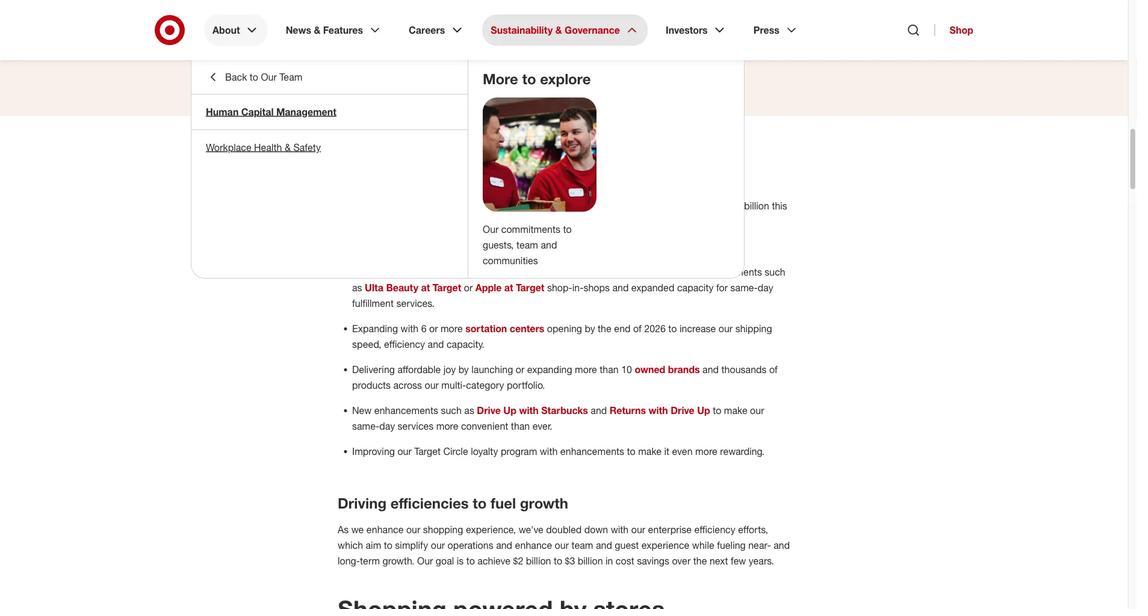 Task type: locate. For each thing, give the bounding box(es) containing it.
same- inside shop-in-shops and expanded capacity for same-day fulfillment services.
[[731, 282, 758, 294]]

in left priority
[[460, 184, 468, 196]]

term
[[360, 555, 380, 567]]

2 horizontal spatial enhance
[[643, 184, 680, 196]]

in left fact,
[[573, 200, 581, 212]]

we'll
[[375, 184, 393, 196]]

governance
[[565, 24, 620, 36]]

~20 new stores coming to more neighborhoods in 2023.
[[352, 241, 595, 253]]

0 vertical spatial team
[[517, 239, 538, 251]]

of inside and thousands of products across our multi-category portfolio.
[[770, 364, 778, 375]]

2 vertical spatial our
[[417, 555, 433, 567]]

team inside as we enhance our shopping experience, we've doubled down with our enterprise efficiency efforts, which aim to simplify our operations and enhance our team and guest experience while fueling near- and long-term growth. our goal is to achieve $2 billion to $3 billion in cost savings over the next few years.
[[572, 540, 594, 551]]

2 vertical spatial enhance
[[515, 540, 552, 551]]

2 drive from the left
[[671, 405, 695, 416]]

0 horizontal spatial the
[[598, 323, 612, 335]]

0 horizontal spatial day
[[380, 420, 395, 432]]

than
[[529, 200, 548, 212], [600, 364, 619, 375], [511, 420, 530, 432]]

make up rewarding.
[[724, 405, 748, 416]]

invest
[[652, 200, 677, 212]]

features
[[323, 24, 363, 36]]

about
[[213, 24, 240, 36]]

owned
[[635, 364, 666, 375]]

billion
[[693, 200, 718, 212], [745, 200, 770, 212], [526, 555, 551, 567], [578, 555, 603, 567]]

2 horizontal spatial enhancements
[[698, 266, 762, 278]]

improving our target circle loyalty program with enhancements to make it even more rewarding.
[[352, 446, 765, 457]]

delivering affordable joy by launching or expanding more than 10 owned brands
[[352, 364, 700, 375]]

0 horizontal spatial or
[[429, 323, 438, 335]]

to inside button
[[250, 71, 258, 83]]

build
[[549, 184, 570, 196]]

loyalty
[[471, 446, 498, 457]]

to up rewarding.
[[713, 405, 722, 416]]

drive
[[477, 405, 501, 416], [671, 405, 695, 416]]

2 up from the left
[[698, 405, 711, 416]]

two target team members smiling in the grocery department image
[[483, 98, 597, 212]]

fuel
[[491, 495, 516, 512]]

to inside ~175 stores updated by year's end, ranging from full remodels to the addition of enhancements such as
[[622, 266, 631, 278]]

returns with drive up link
[[610, 405, 711, 416]]

up down brands
[[698, 405, 711, 416]]

1 horizontal spatial at
[[505, 282, 514, 294]]

to up …
[[641, 200, 650, 212]]

than inside to make our same-day services more convenient than ever.
[[511, 420, 530, 432]]

2 horizontal spatial our
[[483, 223, 499, 235]]

1 vertical spatial ever.
[[533, 420, 553, 432]]

in inside to do it, we'll keep investing in priority areas that build our capabilities, enhance our shopping experiences and make target more relevant than ever. in fact, we plan to invest $4 billion to $5 billion this year to deliver even more of what our guests love most. that includes …
[[573, 200, 581, 212]]

target down updated
[[433, 282, 462, 294]]

and right near-
[[774, 540, 790, 551]]

more down priority
[[467, 200, 490, 212]]

drive up convenient
[[477, 405, 501, 416]]

back to our team button
[[192, 60, 468, 94]]

billion right $4 at the top of page
[[693, 200, 718, 212]]

shopping up $5
[[700, 184, 740, 196]]

2 vertical spatial than
[[511, 420, 530, 432]]

1 horizontal spatial efficiency
[[695, 524, 736, 536]]

1 vertical spatial the
[[598, 323, 612, 335]]

enhancements down to make our same-day services more convenient than ever.
[[561, 446, 625, 457]]

ever. down drive up with starbucks "link"
[[533, 420, 553, 432]]

make down 'investing'
[[412, 200, 436, 212]]

& left safety at the left
[[285, 142, 291, 153]]

to inside our commitments to guests, team and communities
[[563, 223, 572, 235]]

improving
[[352, 446, 395, 457]]

~175 stores updated by year's end, ranging from full remodels to the addition of enhancements such as
[[352, 266, 786, 294]]

and down keep
[[393, 200, 410, 212]]

sortation
[[466, 323, 507, 335]]

& for governance
[[556, 24, 562, 36]]

0 horizontal spatial &
[[285, 142, 291, 153]]

0 vertical spatial the
[[634, 266, 647, 278]]

multi-
[[442, 379, 466, 391]]

or up portfolio.
[[516, 364, 525, 375]]

expanded
[[632, 282, 675, 294]]

to left $3 at the bottom of page
[[554, 555, 563, 567]]

0 horizontal spatial shopping
[[423, 524, 463, 536]]

management
[[277, 106, 337, 118]]

1 horizontal spatial we
[[605, 200, 617, 212]]

1 horizontal spatial same-
[[731, 282, 758, 294]]

even
[[401, 216, 422, 227], [672, 446, 693, 457]]

even right it
[[672, 446, 693, 457]]

beauty
[[386, 282, 419, 294]]

$3
[[565, 555, 575, 567]]

2 vertical spatial or
[[516, 364, 525, 375]]

1 vertical spatial enhance
[[367, 524, 404, 536]]

0 vertical spatial our
[[261, 71, 277, 83]]

2 vertical spatial the
[[694, 555, 707, 567]]

billion right $2
[[526, 555, 551, 567]]

1 horizontal spatial in
[[560, 241, 568, 253]]

more inside to make our same-day services more convenient than ever.
[[437, 420, 459, 432]]

0 vertical spatial we
[[605, 200, 617, 212]]

even right deliver at the left top of page
[[401, 216, 422, 227]]

year's
[[458, 266, 483, 278]]

chair
[[456, 48, 479, 60]]

0 horizontal spatial make
[[412, 200, 436, 212]]

2 vertical spatial make
[[639, 446, 662, 457]]

0 vertical spatial make
[[412, 200, 436, 212]]

0 vertical spatial in
[[338, 155, 351, 173]]

health
[[254, 142, 282, 153]]

1 horizontal spatial drive
[[671, 405, 695, 416]]

long-
[[338, 555, 360, 567]]

shopping down driving efficiencies to fuel growth
[[423, 524, 463, 536]]

than left 10
[[600, 364, 619, 375]]

2 horizontal spatial in
[[606, 555, 613, 567]]

0 horizontal spatial same-
[[352, 420, 380, 432]]

of inside 'opening by the end of 2026 to increase our shipping speed, efficiency and capacity.'
[[634, 323, 642, 335]]

or right 6
[[429, 323, 438, 335]]

team up $3 at the bottom of page
[[572, 540, 594, 551]]

0 horizontal spatial in
[[460, 184, 468, 196]]

of inside to do it, we'll keep investing in priority areas that build our capabilities, enhance our shopping experiences and make target more relevant than ever. in fact, we plan to invest $4 billion to $5 billion this year to deliver even more of what our guests love most. that includes …
[[449, 216, 458, 227]]

joy
[[444, 364, 456, 375]]

0 vertical spatial even
[[401, 216, 422, 227]]

to left that at top
[[563, 223, 572, 235]]

more up capacity.
[[441, 323, 463, 335]]

1 horizontal spatial the
[[634, 266, 647, 278]]

up up convenient
[[504, 405, 517, 416]]

our inside button
[[261, 71, 277, 83]]

the down while
[[694, 555, 707, 567]]

make inside to make our same-day services more convenient than ever.
[[724, 405, 748, 416]]

our down thousands
[[751, 405, 765, 416]]

team inside our commitments to guests, team and communities
[[517, 239, 538, 251]]

we right as
[[352, 524, 364, 536]]

2 horizontal spatial &
[[556, 24, 562, 36]]

1 horizontal spatial day
[[758, 282, 774, 294]]

team down commitments
[[517, 239, 538, 251]]

target down ranging
[[516, 282, 545, 294]]

than inside to do it, we'll keep investing in priority areas that build our capabilities, enhance our shopping experiences and make target more relevant than ever. in fact, we plan to invest $4 billion to $5 billion this year to deliver even more of what our guests love most. that includes …
[[529, 200, 548, 212]]

enhancements inside ~175 stores updated by year's end, ranging from full remodels to the addition of enhancements such as
[[698, 266, 762, 278]]

of up capacity
[[687, 266, 696, 278]]

2 horizontal spatial the
[[694, 555, 707, 567]]

in up to
[[338, 155, 351, 173]]

0 vertical spatial shopping
[[700, 184, 740, 196]]

1 vertical spatial shopping
[[423, 524, 463, 536]]

1 vertical spatial team
[[572, 540, 594, 551]]

to right 2026
[[669, 323, 677, 335]]

and left the chief on the top left
[[481, 48, 498, 60]]

products
[[352, 379, 391, 391]]

and right brands
[[703, 364, 719, 375]]

we inside as we enhance our shopping experience, we've doubled down with our enterprise efficiency efforts, which aim to simplify our operations and enhance our team and guest experience while fueling near- and long-term growth. our goal is to achieve $2 billion to $3 billion in cost savings over the next few years.
[[352, 524, 364, 536]]

up
[[504, 405, 517, 416], [698, 405, 711, 416]]

billion right $3 at the bottom of page
[[578, 555, 603, 567]]

0 horizontal spatial our
[[261, 71, 277, 83]]

0 vertical spatial enhancements
[[698, 266, 762, 278]]

addition
[[650, 266, 685, 278]]

the left end
[[598, 323, 612, 335]]

& right the news on the top of page
[[314, 24, 321, 36]]

to right remodels
[[622, 266, 631, 278]]

back
[[225, 71, 247, 83]]

0 horizontal spatial we
[[352, 524, 364, 536]]

with right returns
[[649, 405, 668, 416]]

0 horizontal spatial even
[[401, 216, 422, 227]]

ever. down build
[[550, 200, 570, 212]]

in-
[[573, 282, 584, 294]]

site navigation element
[[0, 0, 1138, 610]]

1 vertical spatial stores
[[377, 266, 403, 278]]

by inside ~175 stores updated by year's end, ranging from full remodels to the addition of enhancements such as
[[445, 266, 455, 278]]

with right the program
[[540, 446, 558, 457]]

we inside to do it, we'll keep investing in priority areas that build our capabilities, enhance our shopping experiences and make target more relevant than ever. in fact, we plan to invest $4 billion to $5 billion this year to deliver even more of what our guests love most. that includes …
[[605, 200, 617, 212]]

1 vertical spatial or
[[429, 323, 438, 335]]

shopping
[[700, 184, 740, 196], [423, 524, 463, 536]]

0 horizontal spatial efficiency
[[384, 338, 425, 350]]

$5
[[732, 200, 742, 212]]

our right build
[[573, 184, 587, 196]]

our down the 'affordable'
[[425, 379, 439, 391]]

2 horizontal spatial or
[[516, 364, 525, 375]]

chief
[[500, 48, 523, 60]]

achieve
[[478, 555, 511, 567]]

enhance down we've
[[515, 540, 552, 551]]

1 horizontal spatial enhancements
[[561, 446, 625, 457]]

than for 10
[[600, 364, 619, 375]]

experiences
[[338, 200, 391, 212]]

2 horizontal spatial make
[[724, 405, 748, 416]]

our inside to make our same-day services more convenient than ever.
[[751, 405, 765, 416]]

our left team
[[261, 71, 277, 83]]

1 horizontal spatial as
[[465, 405, 475, 416]]

workplace
[[206, 142, 252, 153]]

same- inside to make our same-day services more convenient than ever.
[[352, 420, 380, 432]]

1 vertical spatial than
[[600, 364, 619, 375]]

with up guest
[[611, 524, 629, 536]]

2 at from the left
[[505, 282, 514, 294]]

as up convenient
[[465, 405, 475, 416]]

and down expanding with 6 or more sortation centers
[[428, 338, 444, 350]]

1 vertical spatial enhancements
[[374, 405, 439, 416]]

& up executive
[[556, 24, 562, 36]]

for
[[717, 282, 728, 294]]

even inside to do it, we'll keep investing in priority areas that build our capabilities, enhance our shopping experiences and make target more relevant than ever. in fact, we plan to invest $4 billion to $5 billion this year to deliver even more of what our guests love most. that includes …
[[401, 216, 422, 227]]

than for ever.
[[511, 420, 530, 432]]

1 horizontal spatial by
[[459, 364, 469, 375]]

0 horizontal spatial such
[[441, 405, 462, 416]]

returns
[[610, 405, 646, 416]]

guests our
[[470, 155, 543, 173]]

0 vertical spatial ever.
[[550, 200, 570, 212]]

increase
[[680, 323, 716, 335]]

0 horizontal spatial at
[[421, 282, 430, 294]]

1 up from the left
[[504, 405, 517, 416]]

than down that
[[529, 200, 548, 212]]

our
[[261, 71, 277, 83], [483, 223, 499, 235], [417, 555, 433, 567]]

and right shops
[[613, 282, 629, 294]]

with inside as we enhance our shopping experience, we've doubled down with our enterprise efficiency efforts, which aim to simplify our operations and enhance our team and guest experience while fueling near- and long-term growth. our goal is to achieve $2 billion to $3 billion in cost savings over the next few years.
[[611, 524, 629, 536]]

1 horizontal spatial up
[[698, 405, 711, 416]]

aim
[[366, 540, 381, 551]]

our left "goal"
[[417, 555, 433, 567]]

day up shipping
[[758, 282, 774, 294]]

0 vertical spatial day
[[758, 282, 774, 294]]

1 horizontal spatial team
[[572, 540, 594, 551]]

1 horizontal spatial shopping
[[700, 184, 740, 196]]

news & features
[[286, 24, 363, 36]]

2 vertical spatial by
[[459, 364, 469, 375]]

of
[[449, 216, 458, 227], [687, 266, 696, 278], [634, 323, 642, 335], [770, 364, 778, 375]]

1 vertical spatial as
[[465, 405, 475, 416]]

and inside our commitments to guests, team and communities
[[541, 239, 557, 251]]

and
[[481, 48, 498, 60], [393, 200, 410, 212], [541, 239, 557, 251], [613, 282, 629, 294], [428, 338, 444, 350], [703, 364, 719, 375], [591, 405, 607, 416], [496, 540, 513, 551], [596, 540, 612, 551], [774, 540, 790, 551]]

news
[[286, 24, 311, 36]]

and inside shop-in-shops and expanded capacity for same-day fulfillment services.
[[613, 282, 629, 294]]

0 horizontal spatial by
[[445, 266, 455, 278]]

0 vertical spatial efficiency
[[384, 338, 425, 350]]

2 vertical spatial in
[[606, 555, 613, 567]]

keep
[[396, 184, 417, 196]]

& for features
[[314, 24, 321, 36]]

target inside to do it, we'll keep investing in priority areas that build our capabilities, enhance our shopping experiences and make target more relevant than ever. in fact, we plan to invest $4 billion to $5 billion this year to deliver even more of what our guests love most. that includes …
[[438, 200, 465, 212]]

we
[[605, 200, 617, 212], [352, 524, 364, 536]]

at down updated
[[421, 282, 430, 294]]

1 vertical spatial day
[[380, 420, 395, 432]]

of left what
[[449, 216, 458, 227]]

with
[[401, 323, 419, 335], [519, 405, 539, 416], [649, 405, 668, 416], [540, 446, 558, 457], [611, 524, 629, 536]]

0 horizontal spatial enhancements
[[374, 405, 439, 416]]

1 vertical spatial in
[[573, 200, 581, 212]]

0 horizontal spatial up
[[504, 405, 517, 416]]

our up guest
[[632, 524, 646, 536]]

1 vertical spatial make
[[724, 405, 748, 416]]

brian cornell
[[456, 19, 546, 36]]

same- right for at the top right of page
[[731, 282, 758, 294]]

in inside as we enhance our shopping experience, we've doubled down with our enterprise efficiency efforts, which aim to simplify our operations and enhance our team and guest experience while fueling near- and long-term growth. our goal is to achieve $2 billion to $3 billion in cost savings over the next few years.
[[606, 555, 613, 567]]

1 horizontal spatial even
[[672, 446, 693, 457]]

1 horizontal spatial in
[[573, 200, 581, 212]]

by right opening
[[585, 323, 595, 335]]

1 horizontal spatial &
[[314, 24, 321, 36]]

make left it
[[639, 446, 662, 457]]

new enhancements such as drive up with starbucks and returns with drive up
[[352, 405, 711, 416]]

years.
[[749, 555, 775, 567]]

services
[[398, 420, 434, 432]]

our right increase
[[719, 323, 733, 335]]

next
[[710, 555, 729, 567]]

fact,
[[584, 200, 602, 212]]

enhance up invest on the top
[[643, 184, 680, 196]]

0 vertical spatial by
[[445, 266, 455, 278]]

target down 'investing'
[[438, 200, 465, 212]]

of right end
[[634, 323, 642, 335]]

10
[[622, 364, 632, 375]]

in left 2023.
[[560, 241, 568, 253]]

to
[[523, 70, 536, 88], [250, 71, 258, 83], [641, 200, 650, 212], [721, 200, 729, 212], [359, 216, 367, 227], [563, 223, 572, 235], [456, 241, 464, 253], [622, 266, 631, 278], [669, 323, 677, 335], [713, 405, 722, 416], [627, 446, 636, 457], [473, 495, 487, 512], [384, 540, 393, 551], [467, 555, 475, 567], [554, 555, 563, 567]]

ulta
[[365, 282, 384, 294]]

efficiency up while
[[695, 524, 736, 536]]

0 horizontal spatial as
[[352, 282, 362, 294]]

and thousands of products across our multi-category portfolio.
[[352, 364, 778, 391]]

same- down 'new'
[[352, 420, 380, 432]]

the up "expanded"
[[634, 266, 647, 278]]

as down ~175 on the top left
[[352, 282, 362, 294]]

0 vertical spatial in
[[460, 184, 468, 196]]

1 vertical spatial we
[[352, 524, 364, 536]]

day left 'services'
[[380, 420, 395, 432]]

or down year's at the top left
[[464, 282, 473, 294]]

capacity.
[[447, 338, 485, 350]]

1 vertical spatial efficiency
[[695, 524, 736, 536]]

ever. inside to do it, we'll keep investing in priority areas that build our capabilities, enhance our shopping experiences and make target more relevant than ever. in fact, we plan to invest $4 billion to $5 billion this year to deliver even more of what our guests love most. that includes …
[[550, 200, 570, 212]]

remodels
[[579, 266, 620, 278]]

we down capabilities,
[[605, 200, 617, 212]]

to right coming
[[456, 241, 464, 253]]

stores up beauty
[[377, 266, 403, 278]]

0 horizontal spatial enhance
[[367, 524, 404, 536]]

0 horizontal spatial team
[[517, 239, 538, 251]]

such inside ~175 stores updated by year's end, ranging from full remodels to the addition of enhancements such as
[[765, 266, 786, 278]]

1 horizontal spatial our
[[417, 555, 433, 567]]

year
[[338, 216, 356, 227]]

1 vertical spatial same-
[[352, 420, 380, 432]]

rewarding.
[[721, 446, 765, 457]]

the inside as we enhance our shopping experience, we've doubled down with our enterprise efficiency efforts, which aim to simplify our operations and enhance our team and guest experience while fueling near- and long-term growth. our goal is to achieve $2 billion to $3 billion in cost savings over the next few years.
[[694, 555, 707, 567]]

end,
[[486, 266, 504, 278]]

to down chair and chief executive officer
[[523, 70, 536, 88]]

brands
[[668, 364, 700, 375]]

2 horizontal spatial by
[[585, 323, 595, 335]]

1 vertical spatial by
[[585, 323, 595, 335]]

operations
[[448, 540, 494, 551]]

of right thousands
[[770, 364, 778, 375]]

shipping
[[736, 323, 773, 335]]

our
[[573, 184, 587, 196], [683, 184, 697, 196], [484, 216, 498, 227], [719, 323, 733, 335], [425, 379, 439, 391], [751, 405, 765, 416], [398, 446, 412, 457], [407, 524, 421, 536], [632, 524, 646, 536], [431, 540, 445, 551], [555, 540, 569, 551]]

0 vertical spatial such
[[765, 266, 786, 278]]

love
[[532, 216, 550, 227]]

0 horizontal spatial in
[[338, 155, 351, 173]]

our up guests, on the left top of page
[[483, 223, 499, 235]]

to right back
[[250, 71, 258, 83]]

0 vertical spatial enhance
[[643, 184, 680, 196]]

1 vertical spatial our
[[483, 223, 499, 235]]

0 horizontal spatial drive
[[477, 405, 501, 416]]

expanding with 6 or more sortation centers
[[352, 323, 545, 335]]

at right apple
[[505, 282, 514, 294]]

enhancements up 'services'
[[374, 405, 439, 416]]

our inside our commitments to guests, team and communities
[[483, 223, 499, 235]]

0 vertical spatial than
[[529, 200, 548, 212]]

or
[[464, 282, 473, 294], [429, 323, 438, 335], [516, 364, 525, 375]]

0 vertical spatial same-
[[731, 282, 758, 294]]

in left the cost on the right bottom of page
[[606, 555, 613, 567]]

1 vertical spatial even
[[672, 446, 693, 457]]

1 horizontal spatial such
[[765, 266, 786, 278]]



Task type: vqa. For each thing, say whether or not it's contained in the screenshot.
Workplaces
no



Task type: describe. For each thing, give the bounding box(es) containing it.
that
[[579, 216, 598, 227]]

opening
[[547, 323, 582, 335]]

as
[[338, 524, 349, 536]]

circle
[[444, 446, 468, 457]]

our inside as we enhance our shopping experience, we've doubled down with our enterprise efficiency efforts, which aim to simplify our operations and enhance our team and guest experience while fueling near- and long-term growth. our goal is to achieve $2 billion to $3 billion in cost savings over the next few years.
[[417, 555, 433, 567]]

brian
[[456, 19, 493, 36]]

2 vertical spatial enhancements
[[561, 446, 625, 457]]

to right aim
[[384, 540, 393, 551]]

safety
[[294, 142, 321, 153]]

our down doubled
[[555, 540, 569, 551]]

as we enhance our shopping experience, we've doubled down with our enterprise efficiency efforts, which aim to simplify our operations and enhance our team and guest experience while fueling near- and long-term growth. our goal is to achieve $2 billion to $3 billion in cost savings over the next few years.
[[338, 524, 790, 567]]

with down portfolio.
[[519, 405, 539, 416]]

to do it, we'll keep investing in priority areas that build our capabilities, enhance our shopping experiences and make target more relevant than ever. in fact, we plan to invest $4 billion to $5 billion this year to deliver even more of what our guests love most. that includes …
[[338, 184, 788, 227]]

simplify
[[395, 540, 428, 551]]

to right is
[[467, 555, 475, 567]]

0 vertical spatial stores
[[392, 241, 419, 253]]

officer
[[570, 48, 599, 60]]

it,
[[364, 184, 372, 196]]

shops
[[584, 282, 610, 294]]

and left returns
[[591, 405, 607, 416]]

fueling
[[717, 540, 746, 551]]

that
[[530, 184, 546, 196]]

and inside to do it, we'll keep investing in priority areas that build our capabilities, enhance our shopping experiences and make target more relevant than ever. in fact, we plan to invest $4 billion to $5 billion this year to deliver even more of what our guests love most. that includes …
[[393, 200, 410, 212]]

stores inside ~175 stores updated by year's end, ranging from full remodels to the addition of enhancements such as
[[377, 266, 403, 278]]

1 drive from the left
[[477, 405, 501, 416]]

efficiency inside as we enhance our shopping experience, we've doubled down with our enterprise efficiency efforts, which aim to simplify our operations and enhance our team and guest experience while fueling near- and long-term growth. our goal is to achieve $2 billion to $3 billion in cost savings over the next few years.
[[695, 524, 736, 536]]

to make our same-day services more convenient than ever.
[[352, 405, 765, 432]]

experience,
[[466, 524, 516, 536]]

efficiency inside 'opening by the end of 2026 to increase our shipping speed, efficiency and capacity.'
[[384, 338, 425, 350]]

fulfillment
[[352, 297, 394, 309]]

press
[[754, 24, 780, 36]]

6
[[421, 323, 427, 335]]

by for ranging
[[445, 266, 455, 278]]

from
[[542, 266, 562, 278]]

of inside ~175 stores updated by year's end, ranging from full remodels to the addition of enhancements such as
[[687, 266, 696, 278]]

doubled
[[547, 524, 582, 536]]

billion right $5
[[745, 200, 770, 212]]

executive
[[526, 48, 567, 60]]

2023.
[[570, 241, 595, 253]]

sortation centers link
[[466, 323, 545, 335]]

near-
[[749, 540, 771, 551]]

more left rewarding.
[[696, 446, 718, 457]]

our up "goal"
[[431, 540, 445, 551]]

drive up with starbucks link
[[477, 405, 588, 416]]

apple at target link
[[476, 282, 545, 294]]

opening by the end of 2026 to increase our shipping speed, efficiency and capacity.
[[352, 323, 773, 350]]

our inside and thousands of products across our multi-category portfolio.
[[425, 379, 439, 391]]

program
[[501, 446, 537, 457]]

neighborhoods
[[492, 241, 558, 253]]

2026
[[645, 323, 666, 335]]

shop-in-shops and expanded capacity for same-day fulfillment services.
[[352, 282, 774, 309]]

our up $4 at the top of page
[[683, 184, 697, 196]]

to left fuel on the left bottom of the page
[[473, 495, 487, 512]]

priority
[[471, 184, 501, 196]]

to left it
[[627, 446, 636, 457]]

human capital management
[[206, 106, 337, 118]]

convenient
[[461, 420, 509, 432]]

careers
[[409, 24, 445, 36]]

over
[[672, 555, 691, 567]]

the inside ~175 stores updated by year's end, ranging from full remodels to the addition of enhancements such as
[[634, 266, 647, 278]]

updated
[[406, 266, 442, 278]]

our down 'services'
[[398, 446, 412, 457]]

and inside 'opening by the end of 2026 to increase our shipping speed, efficiency and capacity.'
[[428, 338, 444, 350]]

ever. inside to make our same-day services more convenient than ever.
[[533, 420, 553, 432]]

commitments
[[502, 223, 561, 235]]

1 horizontal spatial enhance
[[515, 540, 552, 551]]

very
[[547, 155, 576, 173]]

growth.
[[383, 555, 415, 567]]

sustainability & governance link
[[483, 14, 648, 46]]

shopping inside to do it, we'll keep investing in priority areas that build our capabilities, enhance our shopping experiences and make target more relevant than ever. in fact, we plan to invest $4 billion to $5 billion this year to deliver even more of what our guests love most. that includes …
[[700, 184, 740, 196]]

plan
[[620, 200, 638, 212]]

1 horizontal spatial or
[[464, 282, 473, 294]]

1 horizontal spatial make
[[639, 446, 662, 457]]

enhance inside to do it, we'll keep investing in priority areas that build our capabilities, enhance our shopping experiences and make target more relevant than ever. in fact, we plan to invest $4 billion to $5 billion this year to deliver even more of what our guests love most. that includes …
[[643, 184, 680, 196]]

thousands
[[722, 364, 767, 375]]

new
[[372, 241, 389, 253]]

$4
[[680, 200, 690, 212]]

speed,
[[352, 338, 382, 350]]

driving efficiencies to fuel growth
[[338, 495, 569, 512]]

end
[[615, 323, 631, 335]]

to inside 'opening by the end of 2026 to increase our shipping speed, efficiency and capacity.'
[[669, 323, 677, 335]]

to left $5
[[721, 200, 729, 212]]

services.
[[397, 297, 435, 309]]

growth
[[520, 495, 569, 512]]

ranging
[[507, 266, 539, 278]]

more down what
[[467, 241, 489, 253]]

do
[[350, 184, 362, 196]]

and up achieve
[[496, 540, 513, 551]]

human
[[206, 106, 239, 118]]

our inside 'opening by the end of 2026 to increase our shipping speed, efficiency and capacity.'
[[719, 323, 733, 335]]

our commitments to guests, team and communities link
[[483, 223, 572, 266]]

cornell
[[497, 19, 546, 36]]

sustainability & governance
[[491, 24, 620, 36]]

explore
[[540, 70, 591, 88]]

with left 6
[[401, 323, 419, 335]]

to
[[338, 184, 348, 196]]

we'll
[[395, 155, 426, 173]]

investors link
[[658, 14, 736, 46]]

human capital management link
[[192, 95, 468, 130]]

and down down
[[596, 540, 612, 551]]

bring
[[430, 155, 465, 173]]

starbucks
[[542, 405, 588, 416]]

expanding
[[352, 323, 398, 335]]

2023,
[[355, 155, 391, 173]]

coming
[[421, 241, 453, 253]]

cost
[[616, 555, 635, 567]]

about link
[[204, 14, 268, 46]]

goal
[[436, 555, 454, 567]]

day inside to make our same-day services more convenient than ever.
[[380, 420, 395, 432]]

category
[[466, 379, 504, 391]]

to down experiences at the top
[[359, 216, 367, 227]]

1 vertical spatial in
[[560, 241, 568, 253]]

and inside and thousands of products across our multi-category portfolio.
[[703, 364, 719, 375]]

day inside shop-in-shops and expanded capacity for same-day fulfillment services.
[[758, 282, 774, 294]]

by inside 'opening by the end of 2026 to increase our shipping speed, efficiency and capacity.'
[[585, 323, 595, 335]]

in inside to do it, we'll keep investing in priority areas that build our capabilities, enhance our shopping experiences and make target more relevant than ever. in fact, we plan to invest $4 billion to $5 billion this year to deliver even more of what our guests love most. that includes …
[[460, 184, 468, 196]]

target down 'services'
[[415, 446, 441, 457]]

most.
[[552, 216, 576, 227]]

1 at from the left
[[421, 282, 430, 294]]

owned brands link
[[635, 364, 700, 375]]

more
[[483, 70, 519, 88]]

to inside to make our same-day services more convenient than ever.
[[713, 405, 722, 416]]

make inside to do it, we'll keep investing in priority areas that build our capabilities, enhance our shopping experiences and make target more relevant than ever. in fact, we plan to invest $4 billion to $5 billion this year to deliver even more of what our guests love most. that includes …
[[412, 200, 436, 212]]

across
[[394, 379, 422, 391]]

the inside 'opening by the end of 2026 to increase our shipping speed, efficiency and capacity.'
[[598, 323, 612, 335]]

…
[[639, 216, 649, 227]]

investing
[[420, 184, 458, 196]]

communities
[[483, 255, 538, 266]]

more right expanding
[[575, 364, 597, 375]]

shopping inside as we enhance our shopping experience, we've doubled down with our enterprise efficiency efforts, which aim to simplify our operations and enhance our team and guest experience while fueling near- and long-term growth. our goal is to achieve $2 billion to $3 billion in cost savings over the next few years.
[[423, 524, 463, 536]]

in 2023, we'll bring guests our very best
[[338, 155, 610, 173]]

back to our team
[[225, 71, 303, 83]]

down
[[585, 524, 608, 536]]

1 vertical spatial such
[[441, 405, 462, 416]]

as inside ~175 stores updated by year's end, ranging from full remodels to the addition of enhancements such as
[[352, 282, 362, 294]]

new
[[352, 405, 372, 416]]

our up the simplify
[[407, 524, 421, 536]]

our right what
[[484, 216, 498, 227]]

by for expanding
[[459, 364, 469, 375]]

more up coming
[[425, 216, 447, 227]]



